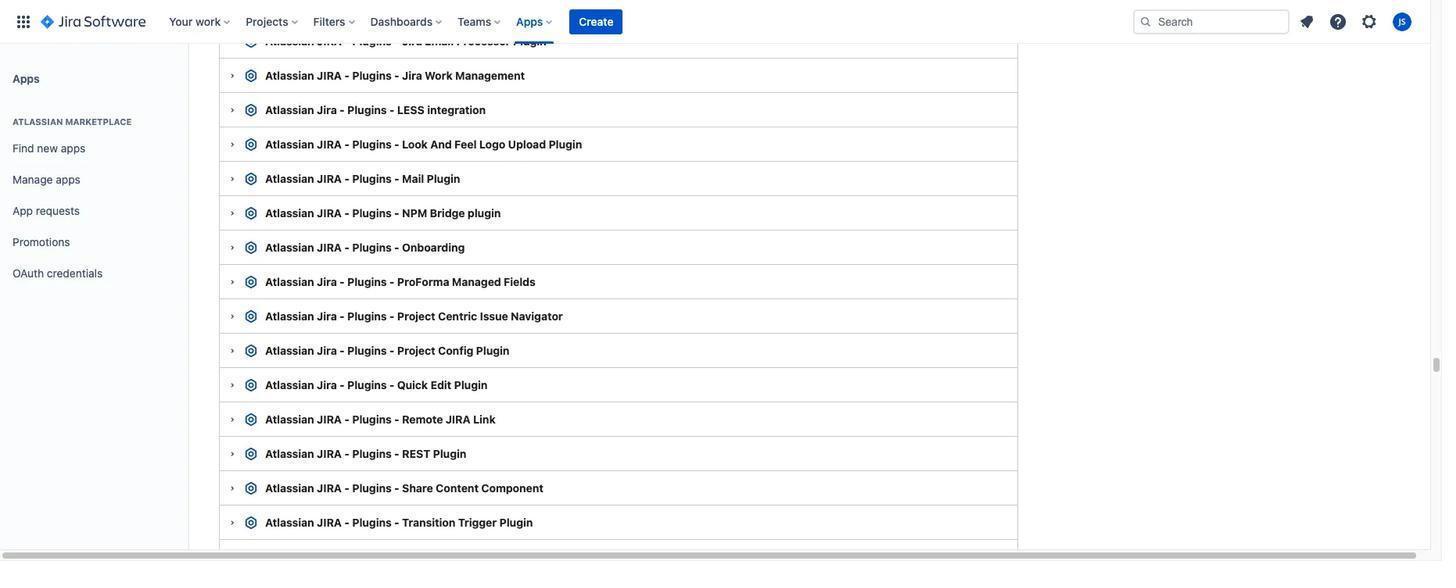 Task type: vqa. For each thing, say whether or not it's contained in the screenshot.
INITIALIZING.
no



Task type: describe. For each thing, give the bounding box(es) containing it.
jira for atlassian jira - plugins - jira backup plugin
[[317, 0, 342, 14]]

feel
[[455, 138, 477, 151]]

create
[[579, 14, 614, 28]]

oauth credentials link
[[6, 258, 182, 290]]

plugin up teams
[[472, 0, 506, 14]]

plugins for atlassian jira - plugins - npm bridge plugin
[[352, 207, 392, 220]]

projects
[[246, 14, 288, 28]]

plugins for atlassian jira - plugins - remote jira link
[[352, 413, 392, 427]]

plugins for atlassian jira - plugins - quick edit plugin
[[347, 379, 387, 392]]

marketplace
[[65, 117, 132, 127]]

plugins for atlassian jira - plugins - mail plugin
[[352, 172, 392, 186]]

component
[[482, 482, 544, 496]]

your
[[169, 14, 193, 28]]

jira for atlassian jira - plugins - project config plugin
[[317, 345, 337, 358]]

atlassian for atlassian jira - plugins - look and feel logo upload plugin
[[265, 138, 314, 151]]

0 vertical spatial apps
[[61, 141, 86, 155]]

notifications image
[[1298, 12, 1317, 31]]

app
[[13, 204, 33, 217]]

atlassian for atlassian marketplace
[[13, 117, 63, 127]]

jira for atlassian jira - plugins - onboarding
[[317, 241, 342, 255]]

atlassian for atlassian jira - plugins - quick edit plugin
[[265, 379, 314, 392]]

jira for atlassian jira - plugins - remote jira link
[[317, 413, 342, 427]]

appswitcher icon image
[[14, 12, 33, 31]]

logo
[[480, 138, 506, 151]]

your profile and settings image
[[1394, 12, 1412, 31]]

atlassian jira - plugins - onboarding
[[265, 241, 465, 255]]

sidebar navigation image
[[171, 63, 205, 94]]

project for centric
[[397, 310, 436, 323]]

settings image
[[1361, 12, 1380, 31]]

issue
[[480, 310, 508, 323]]

plugin right the edit
[[454, 379, 488, 392]]

npm
[[402, 207, 427, 220]]

jira for atlassian jira - plugins - npm bridge plugin
[[317, 207, 342, 220]]

projects button
[[241, 9, 304, 34]]

quick
[[397, 379, 428, 392]]

edit
[[431, 379, 452, 392]]

jira for atlassian jira - plugins - quick edit plugin
[[317, 379, 337, 392]]

jira down dashboards popup button
[[402, 35, 422, 48]]

promotions link
[[6, 227, 182, 258]]

atlassian jira - plugins - project config plugin
[[265, 345, 510, 358]]

jira for atlassian jira - plugins - transition trigger plugin
[[317, 517, 342, 530]]

teams button
[[453, 9, 507, 34]]

management
[[455, 69, 525, 82]]

dashboards button
[[366, 9, 448, 34]]

dashboards
[[371, 14, 433, 28]]

banner containing your work
[[0, 0, 1431, 44]]

filters
[[313, 14, 346, 28]]

Search field
[[1134, 9, 1290, 34]]

work
[[425, 69, 453, 82]]

jira for atlassian jira - plugins - proforma managed fields
[[317, 276, 337, 289]]

your work
[[169, 14, 221, 28]]

link
[[473, 413, 496, 427]]

atlassian for atlassian jira - plugins - jira backup plugin
[[265, 0, 314, 14]]

plugins for atlassian jira - plugins - jira email processor plugin
[[352, 35, 392, 48]]

atlassian for atlassian jira - plugins - mail plugin
[[265, 172, 314, 186]]

search image
[[1140, 15, 1153, 28]]

jira for atlassian jira - plugins - look and feel logo upload plugin
[[317, 138, 342, 151]]

plugin right upload at left top
[[549, 138, 582, 151]]

atlassian for atlassian jira - plugins - npm bridge plugin
[[265, 207, 314, 220]]

atlassian for atlassian jira - plugins - transition trigger plugin
[[265, 517, 314, 530]]

plugins for atlassian jira - plugins - share content component
[[352, 482, 392, 496]]

atlassian jira - plugins - quick edit plugin
[[265, 379, 488, 392]]

plugins for atlassian jira - plugins - less integration
[[347, 104, 387, 117]]

plugins for atlassian jira - plugins - rest plugin
[[352, 448, 392, 461]]

plugin right mail
[[427, 172, 460, 186]]

look
[[402, 138, 428, 151]]

jira for atlassian jira - plugins - share content component
[[317, 482, 342, 496]]

integration
[[427, 104, 486, 117]]

plugins for atlassian jira - plugins - jira backup plugin
[[352, 0, 392, 14]]

filters button
[[309, 9, 361, 34]]

content
[[436, 482, 479, 496]]

transition
[[402, 517, 456, 530]]

apps inside popup button
[[517, 14, 543, 28]]



Task type: locate. For each thing, give the bounding box(es) containing it.
atlassian for atlassian jira - plugins - proforma managed fields
[[265, 276, 314, 289]]

0 vertical spatial project
[[397, 310, 436, 323]]

plugins down atlassian jira - plugins - less integration
[[352, 138, 392, 151]]

jira for atlassian jira - plugins - jira work management
[[317, 69, 342, 82]]

0 horizontal spatial apps
[[13, 72, 40, 85]]

plugins down dashboards
[[352, 35, 392, 48]]

atlassian for atlassian jira - plugins - less integration
[[265, 104, 314, 117]]

plugins down atlassian jira - plugins - share content component
[[352, 517, 392, 530]]

apps right teams dropdown button on the top of page
[[517, 14, 543, 28]]

-
[[345, 0, 350, 14], [394, 0, 400, 14], [345, 35, 350, 48], [394, 35, 400, 48], [345, 69, 350, 82], [394, 69, 400, 82], [340, 104, 345, 117], [390, 104, 395, 117], [345, 138, 350, 151], [394, 138, 400, 151], [345, 172, 350, 186], [394, 172, 400, 186], [345, 207, 350, 220], [394, 207, 400, 220], [345, 241, 350, 255], [394, 241, 400, 255], [340, 276, 345, 289], [390, 276, 395, 289], [340, 310, 345, 323], [390, 310, 395, 323], [340, 345, 345, 358], [390, 345, 395, 358], [340, 379, 345, 392], [390, 379, 395, 392], [345, 413, 350, 427], [394, 413, 400, 427], [345, 448, 350, 461], [394, 448, 400, 461], [345, 482, 350, 496], [394, 482, 400, 496], [345, 517, 350, 530], [394, 517, 400, 530]]

proforma
[[397, 276, 450, 289]]

jira down atlassian jira - plugins - onboarding
[[317, 276, 337, 289]]

teams
[[458, 14, 492, 28]]

atlassian jira - plugins - remote jira link
[[265, 413, 496, 427]]

atlassian jira - plugins - project centric issue navigator
[[265, 310, 563, 323]]

plugins for atlassian jira - plugins - project config plugin
[[347, 345, 387, 358]]

plugins down atlassian jira - plugins - npm bridge plugin
[[352, 241, 392, 255]]

plugins down atlassian jira - plugins - rest plugin
[[352, 482, 392, 496]]

share
[[402, 482, 433, 496]]

project down proforma
[[397, 310, 436, 323]]

find
[[13, 141, 34, 155]]

jira up atlassian jira - plugins - remote jira link
[[317, 379, 337, 392]]

atlassian jira - plugins - jira email processor plugin
[[265, 35, 547, 48]]

remote
[[402, 413, 443, 427]]

atlassian jira - plugins - less integration
[[265, 104, 486, 117]]

apps
[[517, 14, 543, 28], [13, 72, 40, 85]]

your work button
[[165, 9, 236, 34]]

email
[[425, 35, 454, 48]]

onboarding
[[402, 241, 465, 255]]

plugins down atlassian jira - plugins - quick edit plugin
[[352, 413, 392, 427]]

plugins up atlassian jira - plugins - onboarding
[[352, 207, 392, 220]]

requests
[[36, 204, 80, 217]]

apps down appswitcher icon
[[13, 72, 40, 85]]

atlassian for atlassian jira - plugins - onboarding
[[265, 241, 314, 255]]

atlassian jira - plugins - look and feel logo upload plugin
[[265, 138, 582, 151]]

plugin
[[472, 0, 506, 14], [513, 35, 547, 48], [549, 138, 582, 151], [427, 172, 460, 186], [476, 345, 510, 358], [454, 379, 488, 392], [433, 448, 467, 461], [500, 517, 533, 530]]

1 vertical spatial apps
[[13, 72, 40, 85]]

atlassian for atlassian jira - plugins - project centric issue navigator
[[265, 310, 314, 323]]

apps right new
[[61, 141, 86, 155]]

trigger
[[458, 517, 497, 530]]

mail
[[402, 172, 424, 186]]

rest
[[402, 448, 431, 461]]

and
[[431, 138, 452, 151]]

atlassian jira - plugins - jira work management
[[265, 69, 525, 82]]

plugins up atlassian jira - plugins - project config plugin
[[347, 310, 387, 323]]

1 horizontal spatial apps
[[517, 14, 543, 28]]

plugin right rest
[[433, 448, 467, 461]]

1 vertical spatial apps
[[56, 173, 80, 186]]

1 vertical spatial project
[[397, 345, 436, 358]]

apps
[[61, 141, 86, 155], [56, 173, 80, 186]]

atlassian jira - plugins - npm bridge plugin
[[265, 207, 501, 220]]

jira for atlassian jira - plugins - jira email processor plugin
[[317, 35, 342, 48]]

plugins for atlassian jira - plugins - transition trigger plugin
[[352, 517, 392, 530]]

promotions
[[13, 235, 70, 249]]

jira for atlassian jira - plugins - mail plugin
[[317, 172, 342, 186]]

apps button
[[512, 9, 559, 34]]

centric
[[438, 310, 477, 323]]

banner
[[0, 0, 1431, 44]]

plugins up atlassian jira - plugins - less integration
[[352, 69, 392, 82]]

fields
[[504, 276, 536, 289]]

processor
[[457, 35, 511, 48]]

atlassian for atlassian jira - plugins - jira email processor plugin
[[265, 35, 314, 48]]

jira up atlassian jira - plugins - quick edit plugin
[[317, 345, 337, 358]]

atlassian jira - plugins - share content component
[[265, 482, 544, 496]]

plugins up atlassian jira - plugins - remote jira link
[[347, 379, 387, 392]]

less
[[397, 104, 425, 117]]

new
[[37, 141, 58, 155]]

atlassian for atlassian jira - plugins - jira work management
[[265, 69, 314, 82]]

navigator
[[511, 310, 563, 323]]

credentials
[[47, 267, 103, 280]]

jira up atlassian jira - plugins - project config plugin
[[317, 310, 337, 323]]

project for config
[[397, 345, 436, 358]]

atlassian for atlassian jira - plugins - project config plugin
[[265, 345, 314, 358]]

project down atlassian jira - plugins - project centric issue navigator
[[397, 345, 436, 358]]

plugin down issue
[[476, 345, 510, 358]]

plugins for atlassian jira - plugins - project centric issue navigator
[[347, 310, 387, 323]]

plugins
[[352, 0, 392, 14], [352, 35, 392, 48], [352, 69, 392, 82], [347, 104, 387, 117], [352, 138, 392, 151], [352, 172, 392, 186], [352, 207, 392, 220], [352, 241, 392, 255], [347, 276, 387, 289], [347, 310, 387, 323], [347, 345, 387, 358], [347, 379, 387, 392], [352, 413, 392, 427], [352, 448, 392, 461], [352, 482, 392, 496], [352, 517, 392, 530]]

atlassian marketplace
[[13, 117, 132, 127]]

config
[[438, 345, 474, 358]]

jira down atlassian jira - plugins - jira work management
[[317, 104, 337, 117]]

plugins down atlassian jira - plugins - onboarding
[[347, 276, 387, 289]]

jira for atlassian jira - plugins - project centric issue navigator
[[317, 310, 337, 323]]

atlassian for atlassian jira - plugins - rest plugin
[[265, 448, 314, 461]]

2 project from the top
[[397, 345, 436, 358]]

jira
[[402, 35, 422, 48], [402, 69, 422, 82], [317, 104, 337, 117], [317, 276, 337, 289], [317, 310, 337, 323], [317, 345, 337, 358], [317, 379, 337, 392]]

upload
[[508, 138, 546, 151]]

0 vertical spatial apps
[[517, 14, 543, 28]]

backup
[[430, 0, 470, 14]]

find new apps
[[13, 141, 86, 155]]

plugin down component
[[500, 517, 533, 530]]

plugins up dashboards
[[352, 0, 392, 14]]

jira
[[317, 0, 342, 14], [402, 0, 427, 14], [317, 35, 342, 48], [317, 69, 342, 82], [317, 138, 342, 151], [317, 172, 342, 186], [317, 207, 342, 220], [317, 241, 342, 255], [317, 413, 342, 427], [446, 413, 471, 427], [317, 448, 342, 461], [317, 482, 342, 496], [317, 517, 342, 530]]

work
[[196, 14, 221, 28]]

atlassian for atlassian jira - plugins - remote jira link
[[265, 413, 314, 427]]

plugins down atlassian jira - plugins - remote jira link
[[352, 448, 392, 461]]

jira for atlassian jira - plugins - less integration
[[317, 104, 337, 117]]

oauth
[[13, 267, 44, 280]]

plugins up atlassian jira - plugins - npm bridge plugin
[[352, 172, 392, 186]]

plugins for atlassian jira - plugins - onboarding
[[352, 241, 392, 255]]

plugins left less
[[347, 104, 387, 117]]

jira for atlassian jira - plugins - rest plugin
[[317, 448, 342, 461]]

plugins up atlassian jira - plugins - quick edit plugin
[[347, 345, 387, 358]]

manage apps link
[[6, 164, 182, 196]]

atlassian jira - plugins - mail plugin
[[265, 172, 460, 186]]

1 project from the top
[[397, 310, 436, 323]]

atlassian inside atlassian marketplace group
[[13, 117, 63, 127]]

manage apps
[[13, 173, 80, 186]]

plugins for atlassian jira - plugins - look and feel logo upload plugin
[[352, 138, 392, 151]]

atlassian
[[265, 0, 314, 14], [265, 35, 314, 48], [265, 69, 314, 82], [265, 104, 314, 117], [13, 117, 63, 127], [265, 138, 314, 151], [265, 172, 314, 186], [265, 207, 314, 220], [265, 241, 314, 255], [265, 276, 314, 289], [265, 310, 314, 323], [265, 345, 314, 358], [265, 379, 314, 392], [265, 413, 314, 427], [265, 448, 314, 461], [265, 482, 314, 496], [265, 517, 314, 530]]

atlassian jira - plugins - transition trigger plugin
[[265, 517, 533, 530]]

jira software image
[[41, 12, 146, 31], [41, 12, 146, 31]]

atlassian marketplace group
[[6, 100, 182, 294]]

jira left work
[[402, 69, 422, 82]]

app requests link
[[6, 196, 182, 227]]

apps up requests
[[56, 173, 80, 186]]

managed
[[452, 276, 501, 289]]

atlassian jira - plugins - rest plugin
[[265, 448, 467, 461]]

atlassian for atlassian jira - plugins - share content component
[[265, 482, 314, 496]]

bridge
[[430, 207, 465, 220]]

help image
[[1329, 12, 1348, 31]]

find new apps link
[[6, 133, 182, 164]]

project
[[397, 310, 436, 323], [397, 345, 436, 358]]

app requests
[[13, 204, 80, 217]]

atlassian jira - plugins - proforma managed fields
[[265, 276, 536, 289]]

plugins for atlassian jira - plugins - proforma managed fields
[[347, 276, 387, 289]]

plugin down apps popup button
[[513, 35, 547, 48]]

atlassian jira - plugins - jira backup plugin
[[265, 0, 506, 14]]

create button
[[570, 9, 623, 34]]

oauth credentials
[[13, 267, 103, 280]]

plugin
[[468, 207, 501, 220]]

plugins for atlassian jira - plugins - jira work management
[[352, 69, 392, 82]]

manage
[[13, 173, 53, 186]]

primary element
[[9, 0, 1134, 43]]



